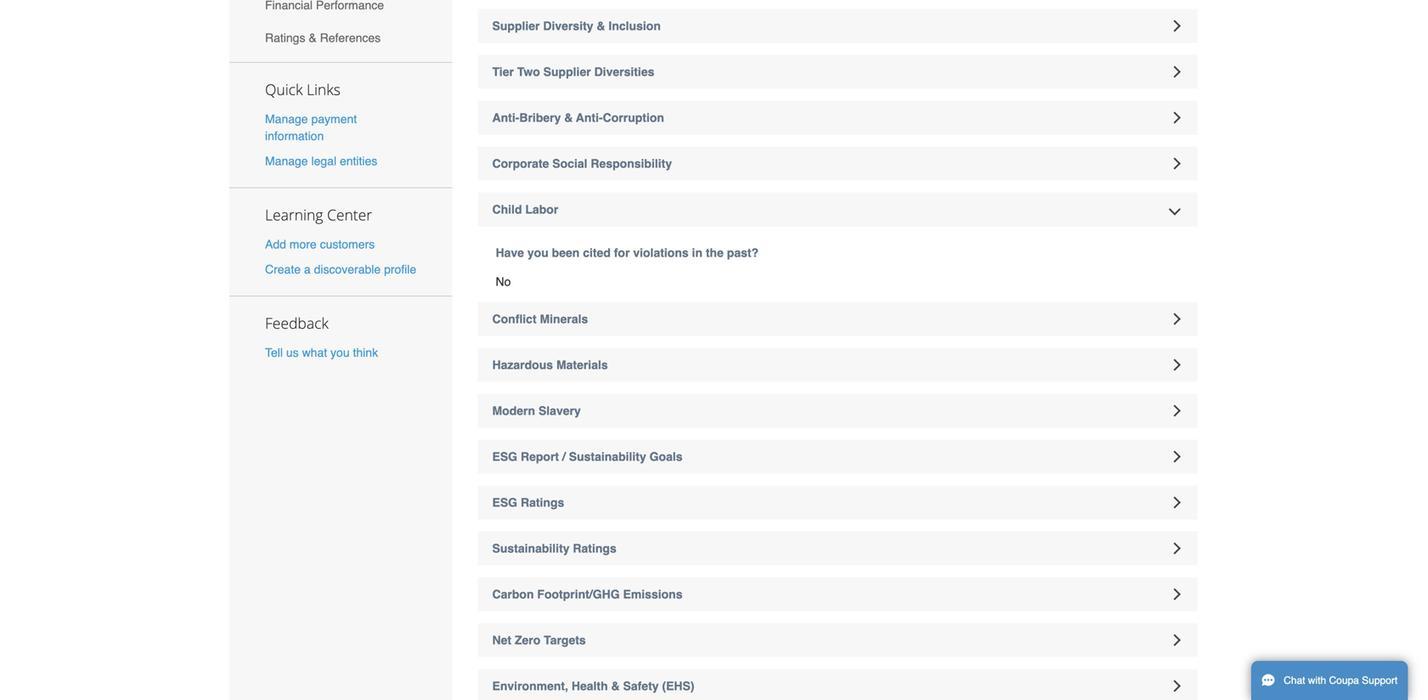 Task type: vqa. For each thing, say whether or not it's contained in the screenshot.
the Add more customers link
yes



Task type: describe. For each thing, give the bounding box(es) containing it.
corporate social responsibility heading
[[478, 147, 1198, 181]]

footprint/ghg
[[537, 587, 620, 601]]

carbon footprint/ghg emissions button
[[478, 577, 1198, 611]]

health
[[572, 679, 608, 693]]

2 anti- from the left
[[576, 111, 603, 124]]

modern slavery heading
[[478, 394, 1198, 428]]

entities
[[340, 154, 377, 168]]

environment,
[[492, 679, 568, 693]]

tier two supplier diversities heading
[[478, 55, 1198, 89]]

hazardous materials button
[[478, 348, 1198, 382]]

ratings for esg
[[521, 496, 564, 509]]

coupa
[[1329, 675, 1359, 686]]

anti-bribery & anti-corruption
[[492, 111, 664, 124]]

cited
[[583, 246, 611, 260]]

references
[[320, 31, 381, 45]]

violations
[[633, 246, 689, 260]]

child labor heading
[[478, 192, 1198, 226]]

(ehs)
[[662, 679, 695, 693]]

net
[[492, 633, 511, 647]]

add more customers
[[265, 237, 375, 251]]

tier two supplier diversities button
[[478, 55, 1198, 89]]

in
[[692, 246, 703, 260]]

chat with coupa support
[[1284, 675, 1398, 686]]

esg for esg ratings
[[492, 496, 517, 509]]

manage for manage payment information
[[265, 112, 308, 126]]

links
[[307, 80, 341, 99]]

environment, health & safety (ehs)
[[492, 679, 695, 693]]

quick
[[265, 80, 303, 99]]

ratings for sustainability
[[573, 542, 617, 555]]

hazardous
[[492, 358, 553, 372]]

& inside ratings & references link
[[309, 31, 317, 45]]

hazardous materials heading
[[478, 348, 1198, 382]]

targets
[[544, 633, 586, 647]]

think
[[353, 346, 378, 359]]

conflict minerals
[[492, 312, 588, 326]]

information
[[265, 129, 324, 143]]

add
[[265, 237, 286, 251]]

esg ratings
[[492, 496, 564, 509]]

what
[[302, 346, 327, 359]]

net zero targets
[[492, 633, 586, 647]]

inclusion
[[609, 19, 661, 33]]

carbon footprint/ghg emissions
[[492, 587, 683, 601]]

ratings & references
[[265, 31, 381, 45]]

conflict
[[492, 312, 537, 326]]

anti-bribery & anti-corruption button
[[478, 101, 1198, 135]]

materials
[[556, 358, 608, 372]]

responsibility
[[591, 157, 672, 170]]

tell
[[265, 346, 283, 359]]

modern slavery button
[[478, 394, 1198, 428]]

manage legal entities
[[265, 154, 377, 168]]

learning
[[265, 205, 323, 225]]

esg report / sustainability goals button
[[478, 440, 1198, 474]]

tell us what you think button
[[265, 344, 378, 361]]

the
[[706, 246, 724, 260]]

corporate social responsibility
[[492, 157, 672, 170]]

manage payment information link
[[265, 112, 357, 143]]

payment
[[311, 112, 357, 126]]

/
[[562, 450, 566, 463]]

zero
[[515, 633, 541, 647]]

discoverable
[[314, 262, 381, 276]]

esg report / sustainability goals heading
[[478, 440, 1198, 474]]

two
[[517, 65, 540, 79]]

manage payment information
[[265, 112, 357, 143]]

diversity
[[543, 19, 593, 33]]

tier two supplier diversities
[[492, 65, 654, 79]]

1 horizontal spatial supplier
[[543, 65, 591, 79]]

& for anti-
[[564, 111, 573, 124]]

ratings & references link
[[229, 21, 452, 54]]

supplier diversity & inclusion heading
[[478, 9, 1198, 43]]

sustainability ratings heading
[[478, 531, 1198, 565]]

net zero targets button
[[478, 623, 1198, 657]]

0 vertical spatial you
[[527, 246, 549, 260]]

support
[[1362, 675, 1398, 686]]



Task type: locate. For each thing, give the bounding box(es) containing it.
1 esg from the top
[[492, 450, 517, 463]]

1 vertical spatial ratings
[[521, 496, 564, 509]]

ratings inside sustainability ratings dropdown button
[[573, 542, 617, 555]]

0 vertical spatial esg
[[492, 450, 517, 463]]

past?
[[727, 246, 759, 260]]

emissions
[[623, 587, 683, 601]]

create a discoverable profile
[[265, 262, 416, 276]]

ratings inside 'esg ratings' dropdown button
[[521, 496, 564, 509]]

for
[[614, 246, 630, 260]]

supplier diversity & inclusion button
[[478, 9, 1198, 43]]

esg ratings button
[[478, 486, 1198, 519]]

esg inside dropdown button
[[492, 496, 517, 509]]

ratings up quick
[[265, 31, 305, 45]]

modern
[[492, 404, 535, 418]]

0 vertical spatial supplier
[[492, 19, 540, 33]]

customers
[[320, 237, 375, 251]]

conflict minerals heading
[[478, 302, 1198, 336]]

supplier right two
[[543, 65, 591, 79]]

minerals
[[540, 312, 588, 326]]

supplier up two
[[492, 19, 540, 33]]

chat with coupa support button
[[1251, 661, 1408, 700]]

& inside 'supplier diversity & inclusion' dropdown button
[[597, 19, 605, 33]]

social
[[552, 157, 587, 170]]

corporate social responsibility button
[[478, 147, 1198, 181]]

& right bribery
[[564, 111, 573, 124]]

0 horizontal spatial anti-
[[492, 111, 519, 124]]

esg for esg report / sustainability goals
[[492, 450, 517, 463]]

& left safety
[[611, 679, 620, 693]]

0 vertical spatial sustainability
[[569, 450, 646, 463]]

with
[[1308, 675, 1326, 686]]

anti- up corporate social responsibility
[[576, 111, 603, 124]]

create a discoverable profile link
[[265, 262, 416, 276]]

manage
[[265, 112, 308, 126], [265, 154, 308, 168]]

carbon footprint/ghg emissions heading
[[478, 577, 1198, 611]]

supplier
[[492, 19, 540, 33], [543, 65, 591, 79]]

1 vertical spatial sustainability
[[492, 542, 570, 555]]

& inside environment, health & safety (ehs) dropdown button
[[611, 679, 620, 693]]

you
[[527, 246, 549, 260], [330, 346, 350, 359]]

sustainability inside dropdown button
[[569, 450, 646, 463]]

goals
[[650, 450, 683, 463]]

labor
[[525, 203, 558, 216]]

& inside anti-bribery & anti-corruption dropdown button
[[564, 111, 573, 124]]

manage down information
[[265, 154, 308, 168]]

2 vertical spatial ratings
[[573, 542, 617, 555]]

net zero targets heading
[[478, 623, 1198, 657]]

report
[[521, 450, 559, 463]]

1 vertical spatial supplier
[[543, 65, 591, 79]]

manage legal entities link
[[265, 154, 377, 168]]

manage up information
[[265, 112, 308, 126]]

1 vertical spatial manage
[[265, 154, 308, 168]]

0 vertical spatial ratings
[[265, 31, 305, 45]]

0 horizontal spatial ratings
[[265, 31, 305, 45]]

been
[[552, 246, 580, 260]]

safety
[[623, 679, 659, 693]]

quick links
[[265, 80, 341, 99]]

have
[[496, 246, 524, 260]]

environment, health & safety (ehs) heading
[[478, 669, 1198, 700]]

& for environment,
[[611, 679, 620, 693]]

corporate
[[492, 157, 549, 170]]

ratings up carbon footprint/ghg emissions
[[573, 542, 617, 555]]

you left been
[[527, 246, 549, 260]]

&
[[597, 19, 605, 33], [309, 31, 317, 45], [564, 111, 573, 124], [611, 679, 620, 693]]

anti-
[[492, 111, 519, 124], [576, 111, 603, 124]]

corruption
[[603, 111, 664, 124]]

0 horizontal spatial supplier
[[492, 19, 540, 33]]

create
[[265, 262, 301, 276]]

center
[[327, 205, 372, 225]]

& left references
[[309, 31, 317, 45]]

ratings down report
[[521, 496, 564, 509]]

anti-bribery & anti-corruption heading
[[478, 101, 1198, 135]]

chat
[[1284, 675, 1305, 686]]

hazardous materials
[[492, 358, 608, 372]]

have you been cited for violations in the past?
[[496, 246, 759, 260]]

ratings inside ratings & references link
[[265, 31, 305, 45]]

2 esg from the top
[[492, 496, 517, 509]]

environment, health & safety (ehs) button
[[478, 669, 1198, 700]]

1 horizontal spatial anti-
[[576, 111, 603, 124]]

sustainability ratings button
[[478, 531, 1198, 565]]

& for supplier
[[597, 19, 605, 33]]

esg inside dropdown button
[[492, 450, 517, 463]]

esg up sustainability ratings
[[492, 496, 517, 509]]

esg left report
[[492, 450, 517, 463]]

esg report / sustainability goals
[[492, 450, 683, 463]]

a
[[304, 262, 311, 276]]

esg ratings heading
[[478, 486, 1198, 519]]

1 vertical spatial esg
[[492, 496, 517, 509]]

more
[[290, 237, 317, 251]]

sustainability inside dropdown button
[[492, 542, 570, 555]]

manage inside manage payment information
[[265, 112, 308, 126]]

ratings
[[265, 31, 305, 45], [521, 496, 564, 509], [573, 542, 617, 555]]

2 manage from the top
[[265, 154, 308, 168]]

you left think
[[330, 346, 350, 359]]

tell us what you think
[[265, 346, 378, 359]]

sustainability down esg ratings
[[492, 542, 570, 555]]

esg
[[492, 450, 517, 463], [492, 496, 517, 509]]

learning center
[[265, 205, 372, 225]]

anti- down tier
[[492, 111, 519, 124]]

manage for manage legal entities
[[265, 154, 308, 168]]

child labor button
[[478, 192, 1198, 226]]

sustainability
[[569, 450, 646, 463], [492, 542, 570, 555]]

profile
[[384, 262, 416, 276]]

modern slavery
[[492, 404, 581, 418]]

legal
[[311, 154, 336, 168]]

us
[[286, 346, 299, 359]]

0 horizontal spatial you
[[330, 346, 350, 359]]

child labor
[[492, 203, 558, 216]]

1 anti- from the left
[[492, 111, 519, 124]]

tier
[[492, 65, 514, 79]]

2 horizontal spatial ratings
[[573, 542, 617, 555]]

1 vertical spatial you
[[330, 346, 350, 359]]

child
[[492, 203, 522, 216]]

carbon
[[492, 587, 534, 601]]

no
[[496, 275, 511, 288]]

slavery
[[539, 404, 581, 418]]

1 horizontal spatial ratings
[[521, 496, 564, 509]]

sustainability right /
[[569, 450, 646, 463]]

add more customers link
[[265, 237, 375, 251]]

1 manage from the top
[[265, 112, 308, 126]]

1 horizontal spatial you
[[527, 246, 549, 260]]

you inside 'button'
[[330, 346, 350, 359]]

0 vertical spatial manage
[[265, 112, 308, 126]]

conflict minerals button
[[478, 302, 1198, 336]]

diversities
[[594, 65, 654, 79]]

& right diversity
[[597, 19, 605, 33]]



